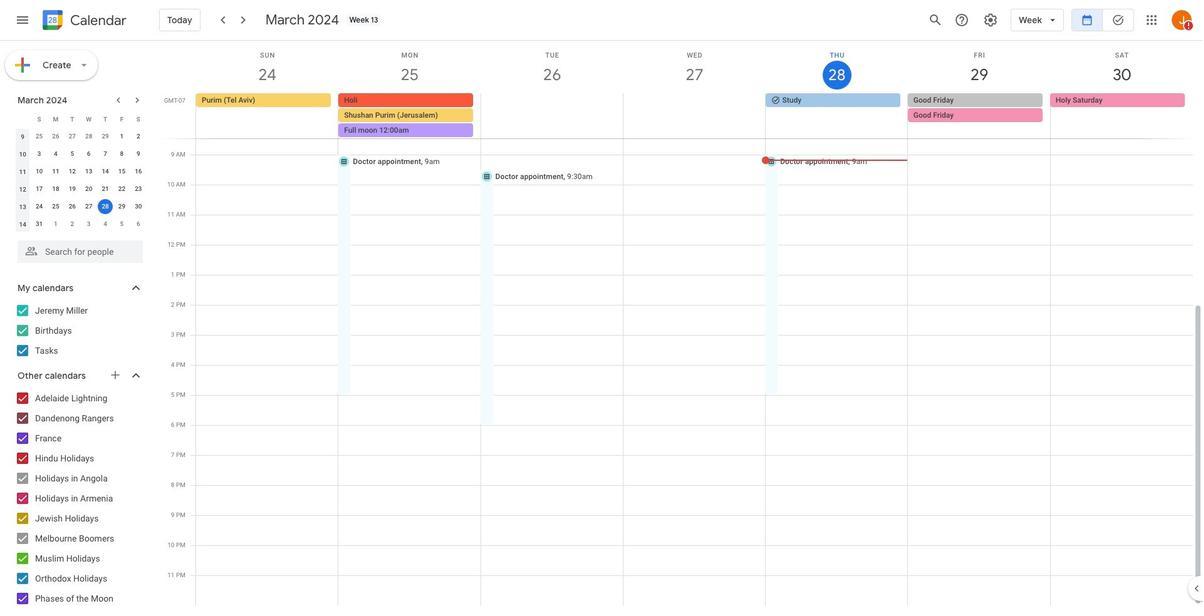 Task type: locate. For each thing, give the bounding box(es) containing it.
7 element
[[98, 147, 113, 162]]

february 25 element
[[32, 129, 47, 144]]

29 element
[[114, 199, 129, 214]]

row group
[[14, 128, 147, 233]]

28, today element
[[98, 199, 113, 214]]

settings menu image
[[983, 13, 998, 28]]

30 element
[[131, 199, 146, 214]]

12 element
[[65, 164, 80, 179]]

21 element
[[98, 182, 113, 197]]

march 2024 grid
[[12, 110, 147, 233]]

25 element
[[48, 199, 63, 214]]

None search field
[[0, 236, 155, 263]]

heading
[[68, 13, 127, 28]]

11 element
[[48, 164, 63, 179]]

other calendars list
[[3, 389, 155, 607]]

april 4 element
[[98, 217, 113, 232]]

grid
[[160, 41, 1203, 607]]

27 element
[[81, 199, 96, 214]]

1 element
[[114, 129, 129, 144]]

Search for people text field
[[25, 241, 135, 263]]

6 element
[[81, 147, 96, 162]]

my calendars list
[[3, 301, 155, 361]]

main drawer image
[[15, 13, 30, 28]]

february 26 element
[[48, 129, 63, 144]]

10 element
[[32, 164, 47, 179]]

26 element
[[65, 199, 80, 214]]

column header
[[14, 110, 31, 128]]

row
[[191, 93, 1203, 139], [14, 110, 147, 128], [14, 128, 147, 145], [14, 145, 147, 163], [14, 163, 147, 180], [14, 180, 147, 198], [14, 198, 147, 216], [14, 216, 147, 233]]

2 element
[[131, 129, 146, 144]]

add other calendars image
[[109, 369, 122, 382]]

cell
[[339, 93, 481, 139], [481, 93, 623, 139], [623, 93, 766, 139], [908, 93, 1050, 139], [97, 198, 114, 216]]

february 28 element
[[81, 129, 96, 144]]

20 element
[[81, 182, 96, 197]]

3 element
[[32, 147, 47, 162]]

cell inside march 2024 grid
[[97, 198, 114, 216]]

23 element
[[131, 182, 146, 197]]

19 element
[[65, 182, 80, 197]]

april 5 element
[[114, 217, 129, 232]]

16 element
[[131, 164, 146, 179]]



Task type: describe. For each thing, give the bounding box(es) containing it.
column header inside march 2024 grid
[[14, 110, 31, 128]]

18 element
[[48, 182, 63, 197]]

5 element
[[65, 147, 80, 162]]

calendar element
[[40, 8, 127, 35]]

row group inside march 2024 grid
[[14, 128, 147, 233]]

april 6 element
[[131, 217, 146, 232]]

15 element
[[114, 164, 129, 179]]

31 element
[[32, 217, 47, 232]]

april 3 element
[[81, 217, 96, 232]]

14 element
[[98, 164, 113, 179]]

february 29 element
[[98, 129, 113, 144]]

22 element
[[114, 182, 129, 197]]

8 element
[[114, 147, 129, 162]]

heading inside calendar element
[[68, 13, 127, 28]]

9 element
[[131, 147, 146, 162]]

4 element
[[48, 147, 63, 162]]

13 element
[[81, 164, 96, 179]]

april 2 element
[[65, 217, 80, 232]]

february 27 element
[[65, 129, 80, 144]]

24 element
[[32, 199, 47, 214]]

april 1 element
[[48, 217, 63, 232]]

17 element
[[32, 182, 47, 197]]



Task type: vqa. For each thing, say whether or not it's contained in the screenshot.
February 28 element
yes



